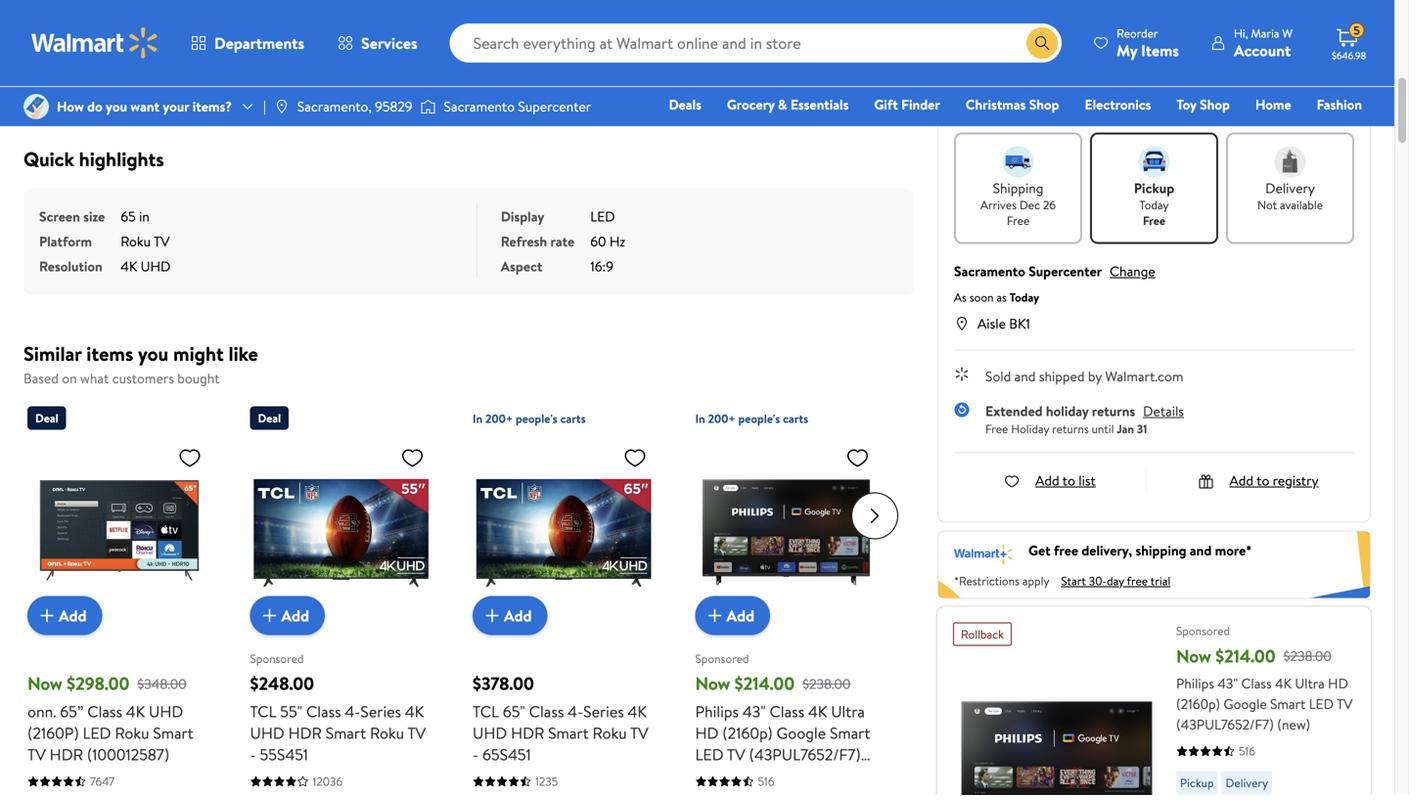 Task type: vqa. For each thing, say whether or not it's contained in the screenshot.
adds
no



Task type: locate. For each thing, give the bounding box(es) containing it.
1 in from the left
[[473, 411, 483, 427]]

1 horizontal spatial (new)
[[1278, 716, 1311, 735]]

to left registry
[[1257, 471, 1270, 491]]

in 200+ people's carts
[[473, 411, 586, 427], [696, 411, 809, 427]]

how do you want your items?
[[57, 97, 232, 116]]

 image right |
[[274, 99, 290, 115]]

$214.00 inside group
[[1216, 645, 1276, 669]]

1 add to cart image from the left
[[481, 605, 504, 628]]

gift left cards
[[1050, 122, 1074, 141]]

free up change at the right top
[[1144, 212, 1166, 229]]

in_home_installation logo image
[[970, 7, 1006, 43]]

today right as
[[1010, 289, 1040, 306]]

sponsored inside now $214.00 group
[[1177, 623, 1231, 640]]

holiday
[[1012, 421, 1050, 438]]

supercenter for sacramento supercenter
[[518, 97, 591, 116]]

1 horizontal spatial in
[[696, 411, 706, 427]]

delivery inside now $214.00 group
[[1226, 775, 1269, 792]]

0 horizontal spatial sacramento
[[444, 97, 515, 116]]

0 horizontal spatial (43pul7652/f7)
[[749, 745, 861, 766]]

0 vertical spatial hd
[[1329, 674, 1349, 693]]

hd
[[1329, 674, 1349, 693], [696, 723, 719, 745]]

1 horizontal spatial -
[[473, 745, 479, 766]]

1 vertical spatial gift
[[1050, 122, 1074, 141]]

*restrictions
[[955, 573, 1020, 590]]

add for onn. 65" class 4k uhd (2160p) led roku smart tv hdr (100012587) image
[[59, 605, 87, 627]]

1 vertical spatial supercenter
[[1029, 262, 1103, 281]]

series right 65"
[[584, 702, 624, 723]]

mounting service (mount not included) - $79.00
[[1051, 37, 1335, 56]]

65"
[[503, 702, 526, 723]]

30-
[[1089, 573, 1107, 590]]

sponsored for tcl 55" class 4-series 4k uhd hdr smart roku tv - 55s451
[[250, 651, 304, 668]]

free inside the pickup today free
[[1144, 212, 1166, 229]]

0 horizontal spatial hdr
[[50, 745, 83, 766]]

0 horizontal spatial sponsored
[[250, 651, 304, 668]]

0 vertical spatial 43"
[[1218, 674, 1239, 693]]

electronics
[[1085, 95, 1152, 114]]

0 horizontal spatial 4-
[[345, 702, 361, 723]]

0 horizontal spatial deal
[[35, 410, 58, 427]]

deals
[[669, 95, 702, 114]]

services button
[[321, 20, 434, 67]]

sponsored inside sponsored $248.00 tcl 55" class 4-series 4k uhd hdr smart roku tv - 55s451
[[250, 651, 304, 668]]

0 horizontal spatial series
[[361, 702, 401, 723]]

1 horizontal spatial 516
[[1239, 743, 1256, 760]]

ultra
[[1296, 674, 1325, 693], [831, 702, 865, 723]]

uhd down $248.00
[[250, 723, 285, 745]]

add button for onn. 65" class 4k uhd (2160p) led roku smart tv hdr (100012587)
[[27, 597, 102, 636]]

0 horizontal spatial (2160p)
[[723, 723, 773, 745]]

led
[[591, 207, 615, 226], [1310, 695, 1334, 714], [83, 723, 111, 745], [696, 745, 724, 766]]

tv inside sponsored $248.00 tcl 55" class 4-series 4k uhd hdr smart roku tv - 55s451
[[408, 723, 426, 745]]

1 shop from the left
[[1030, 95, 1060, 114]]

people's for sponsored
[[739, 411, 781, 427]]

1 horizontal spatial shop
[[1200, 95, 1231, 114]]

1 horizontal spatial gift
[[1050, 122, 1074, 141]]

Walmart Site-Wide search field
[[450, 23, 1062, 63]]

you right do at the left of the page
[[106, 97, 127, 116]]

2 deal from the left
[[258, 410, 281, 427]]

0 vertical spatial sacramento
[[444, 97, 515, 116]]

mounting
[[1051, 37, 1108, 56]]

add to cart image up the 'onn.'
[[35, 605, 59, 628]]

sacramento for sacramento supercenter change as soon as today
[[955, 262, 1026, 281]]

1 horizontal spatial you
[[138, 340, 169, 368]]

returns
[[1093, 402, 1136, 421], [1053, 421, 1089, 438]]

free inside shipping arrives dec 26 free
[[1007, 212, 1030, 229]]

2 add to cart image from the left
[[258, 605, 281, 628]]

1 4- from the left
[[345, 702, 361, 723]]

get free delivery, shipping and more*
[[1029, 541, 1253, 560]]

sacramento up soon
[[955, 262, 1026, 281]]

1 horizontal spatial philips
[[1177, 674, 1215, 693]]

returns left until
[[1053, 421, 1089, 438]]

2 4- from the left
[[568, 702, 584, 723]]

now $298.00 $348.00 onn. 65" class 4k uhd (2160p) led roku smart tv hdr (100012587)
[[27, 672, 194, 766]]

0 vertical spatial $238.00
[[1284, 647, 1332, 666]]

add for top philips 43" class 4k ultra hd (2160p) google smart led tv (43pul7652/f7) (new) image
[[727, 605, 755, 627]]

1 horizontal spatial 43"
[[1218, 674, 1239, 693]]

2 series from the left
[[584, 702, 624, 723]]

0 horizontal spatial free
[[1054, 541, 1079, 560]]

maria
[[1252, 25, 1280, 42]]

2 horizontal spatial now
[[1177, 645, 1212, 669]]

gift left finder
[[875, 95, 899, 114]]

one
[[1213, 122, 1242, 141]]

uhd down $348.00
[[149, 702, 183, 723]]

1 horizontal spatial now
[[696, 672, 731, 697]]

quick
[[23, 145, 74, 173]]

get inside banner
[[1029, 541, 1051, 560]]

sacramento right the 95829
[[444, 97, 515, 116]]

intent image for shipping image
[[1003, 146, 1034, 178]]

1 horizontal spatial google
[[1224, 695, 1268, 714]]

available
[[1281, 197, 1324, 213]]

add to cart image for $248.00
[[258, 605, 281, 628]]

covered
[[1165, 9, 1213, 28]]

1 horizontal spatial (43pul7652/f7)
[[1177, 716, 1275, 735]]

1 horizontal spatial philips 43" class 4k ultra hd (2160p) google smart led tv (43pul7652/f7) (new) image
[[954, 654, 1161, 796]]

class inside $378.00 tcl 65" class 4-series 4k uhd hdr smart roku tv - 65s451
[[529, 702, 564, 723]]

4k inside $378.00 tcl 65" class 4-series 4k uhd hdr smart roku tv - 65s451
[[628, 702, 647, 723]]

to left list
[[1063, 471, 1076, 491]]

tv inside now $214.00 group
[[1337, 695, 1353, 714]]

pickup inside now $214.00 group
[[1181, 775, 1215, 792]]

similar
[[23, 340, 82, 368]]

you inside similar items you might like based on what customers bought
[[138, 340, 169, 368]]

$378.00 tcl 65" class 4-series 4k uhd hdr smart roku tv - 65s451
[[473, 672, 649, 766]]

deal down like
[[258, 410, 281, 427]]

class inside sponsored $248.00 tcl 55" class 4-series 4k uhd hdr smart roku tv - 55s451
[[306, 702, 341, 723]]

1 vertical spatial philips 43" class 4k ultra hd (2160p) google smart led tv (43pul7652/f7) (new) image
[[954, 654, 1161, 796]]

hdr up 12036
[[288, 723, 322, 745]]

hdr up 1235
[[511, 723, 545, 745]]

sponsored now $214.00 $238.00 philips 43" class 4k ultra hd (2160p) google smart led tv (43pul7652/f7) (new)
[[1177, 623, 1353, 735], [696, 651, 871, 788]]

start
[[1062, 573, 1087, 590]]

|
[[263, 97, 266, 116]]

service
[[1111, 37, 1155, 56]]

intent image for pickup image
[[1139, 146, 1170, 178]]

(new) inside product group
[[696, 766, 733, 788]]

customers
[[112, 369, 174, 388]]

1 vertical spatial philips
[[696, 702, 739, 723]]

add button
[[27, 597, 102, 636], [250, 597, 325, 636], [473, 597, 548, 636], [696, 597, 771, 636]]

aisle bk1
[[978, 314, 1031, 333]]

sold
[[986, 367, 1012, 386]]

1 horizontal spatial sacramento
[[955, 262, 1026, 281]]

like
[[229, 340, 258, 368]]

2 to from the left
[[1257, 471, 1270, 491]]

uhd
[[141, 257, 171, 276], [149, 702, 183, 723], [250, 723, 285, 745], [473, 723, 507, 745]]

you
[[106, 97, 127, 116], [138, 340, 169, 368]]

you'll
[[994, 100, 1034, 125]]

0 horizontal spatial add to cart image
[[481, 605, 504, 628]]

4 product group from the left
[[696, 399, 878, 796]]

uhd inside sponsored $248.00 tcl 55" class 4-series 4k uhd hdr smart roku tv - 55s451
[[250, 723, 285, 745]]

home
[[1256, 95, 1292, 114]]

0 vertical spatial and
[[1015, 367, 1036, 386]]

2 horizontal spatial sponsored
[[1177, 623, 1231, 640]]

1 vertical spatial free
[[1127, 573, 1149, 590]]

200+ for $378.00
[[486, 411, 513, 427]]

what's
[[1123, 9, 1162, 28]]

1 vertical spatial (new)
[[696, 766, 733, 788]]

free
[[1054, 541, 1079, 560], [1127, 573, 1149, 590]]

add
[[1036, 471, 1060, 491], [1230, 471, 1254, 491], [59, 605, 87, 627], [281, 605, 309, 627], [504, 605, 532, 627], [727, 605, 755, 627]]

carts for $378.00
[[561, 411, 586, 427]]

sacramento supercenter
[[444, 97, 591, 116]]

3 add button from the left
[[473, 597, 548, 636]]

tcl inside $378.00 tcl 65" class 4-series 4k uhd hdr smart roku tv - 65s451
[[473, 702, 499, 723]]

0 horizontal spatial supercenter
[[518, 97, 591, 116]]

platform
[[39, 232, 92, 251]]

tv inside roku tv resolution
[[154, 232, 170, 251]]

0 horizontal spatial now
[[27, 672, 62, 697]]

0 vertical spatial free
[[1054, 541, 1079, 560]]

add to favorites list, philips 43" class 4k ultra hd (2160p) google smart led tv (43pul7652/f7) (new) image
[[846, 446, 870, 470]]

 image left next image
[[23, 94, 49, 119]]

1 in 200+ people's carts from the left
[[473, 411, 586, 427]]

uhd inside $378.00 tcl 65" class 4-series 4k uhd hdr smart roku tv - 65s451
[[473, 723, 507, 745]]

- left 65s451
[[473, 745, 479, 766]]

1 horizontal spatial 200+
[[708, 411, 736, 427]]

free down shipping
[[1007, 212, 1030, 229]]

2 tcl from the left
[[473, 702, 499, 723]]

1 horizontal spatial in 200+ people's carts
[[696, 411, 809, 427]]

tcl left 65"
[[473, 702, 499, 723]]

my
[[1117, 40, 1138, 61]]

2 in from the left
[[696, 411, 706, 427]]

0 horizontal spatial you
[[106, 97, 127, 116]]

0 vertical spatial you
[[106, 97, 127, 116]]

highlights
[[79, 145, 164, 173]]

delivery inside 'delivery not available'
[[1266, 179, 1316, 198]]

roku inside now $298.00 $348.00 onn. 65" class 4k uhd (2160p) led roku smart tv hdr (100012587)
[[115, 723, 149, 745]]

items?
[[193, 97, 232, 116]]

1 horizontal spatial deal
[[258, 410, 281, 427]]

smart inside $378.00 tcl 65" class 4-series 4k uhd hdr smart roku tv - 65s451
[[548, 723, 589, 745]]

you up customers
[[138, 340, 169, 368]]

(100012587)
[[87, 745, 170, 766]]

aspect
[[501, 257, 543, 276]]

and right 'sold'
[[1015, 367, 1036, 386]]

1 deal from the left
[[35, 410, 58, 427]]

tv inside now $298.00 $348.00 onn. 65" class 4k uhd (2160p) led roku smart tv hdr (100012587)
[[27, 745, 46, 766]]

1 add button from the left
[[27, 597, 102, 636]]

delivery not available
[[1258, 179, 1324, 213]]

how for how do you want your items?
[[57, 97, 84, 116]]

200+ for sponsored
[[708, 411, 736, 427]]

1 vertical spatial get
[[1029, 541, 1051, 560]]

philips 43" class 4k ultra hd (2160p) google smart led tv (43pul7652/f7) (new) image
[[696, 438, 878, 620], [954, 654, 1161, 796]]

series inside sponsored $248.00 tcl 55" class 4-series 4k uhd hdr smart roku tv - 55s451
[[361, 702, 401, 723]]

0 horizontal spatial and
[[1015, 367, 1036, 386]]

2 add button from the left
[[250, 597, 325, 636]]

add to cart image
[[35, 605, 59, 628], [258, 605, 281, 628]]

1 to from the left
[[1063, 471, 1076, 491]]

fashion
[[1317, 95, 1363, 114]]

2 add to cart image from the left
[[703, 605, 727, 628]]

gift inside fashion gift cards
[[1050, 122, 1074, 141]]

how left you'll
[[955, 100, 990, 125]]

0 horizontal spatial 516
[[758, 774, 775, 791]]

roku inside roku tv resolution
[[121, 232, 151, 251]]

how you'll get this item:
[[955, 100, 1141, 125]]

people's
[[516, 411, 558, 427], [739, 411, 781, 427]]

2 people's from the left
[[739, 411, 781, 427]]

0 horizontal spatial  image
[[23, 94, 49, 119]]

2 carts from the left
[[783, 411, 809, 427]]

product group containing $248.00
[[250, 399, 432, 796]]

shop for toy shop
[[1200, 95, 1231, 114]]

1 vertical spatial 43"
[[743, 702, 766, 723]]

tcl 55" class 4-series 4k uhd hdr smart roku tv - 55s451 image
[[250, 438, 432, 620]]

$378.00
[[473, 672, 534, 697]]

200+
[[486, 411, 513, 427], [708, 411, 736, 427]]

0 horizontal spatial shop
[[1030, 95, 1060, 114]]

finder
[[902, 95, 941, 114]]

1 series from the left
[[361, 702, 401, 723]]

deal down based
[[35, 410, 58, 427]]

1 vertical spatial pickup
[[1181, 775, 1215, 792]]

0 horizontal spatial philips
[[696, 702, 739, 723]]

60
[[591, 232, 607, 251]]

2 200+ from the left
[[708, 411, 736, 427]]

2 horizontal spatial hdr
[[511, 723, 545, 745]]

0 horizontal spatial hd
[[696, 723, 719, 745]]

size
[[83, 207, 105, 226]]

1 horizontal spatial hd
[[1329, 674, 1349, 693]]

get up the search icon
[[1021, 9, 1043, 28]]

5
[[1354, 22, 1361, 39]]

hdr
[[288, 723, 322, 745], [511, 723, 545, 745], [50, 745, 83, 766]]

1 horizontal spatial carts
[[783, 411, 809, 427]]

hz
[[610, 232, 626, 251]]

you for want
[[106, 97, 127, 116]]

1 add to cart image from the left
[[35, 605, 59, 628]]

arrives
[[981, 197, 1017, 213]]

0 vertical spatial today
[[1140, 197, 1170, 213]]

class inside now $298.00 $348.00 onn. 65" class 4k uhd (2160p) led roku smart tv hdr (100012587)
[[87, 702, 122, 723]]

0 vertical spatial get
[[1021, 9, 1043, 28]]

sacramento for sacramento supercenter
[[444, 97, 515, 116]]

today down intent image for pickup
[[1140, 197, 1170, 213]]

0 horizontal spatial how
[[57, 97, 84, 116]]

product group
[[27, 399, 210, 796], [250, 399, 432, 796], [473, 399, 655, 796], [696, 399, 878, 796]]

returns left the 31
[[1093, 402, 1136, 421]]

 image
[[23, 94, 49, 119], [274, 99, 290, 115]]

&
[[778, 95, 788, 114]]

free right day
[[1127, 573, 1149, 590]]

0 horizontal spatial carts
[[561, 411, 586, 427]]

0 vertical spatial (new)
[[1278, 716, 1311, 735]]

1 200+ from the left
[[486, 411, 513, 427]]

0 horizontal spatial in 200+ people's carts
[[473, 411, 586, 427]]

hdr down 65"
[[50, 745, 83, 766]]

get up "apply"
[[1029, 541, 1051, 560]]

1 horizontal spatial supercenter
[[1029, 262, 1103, 281]]

0 vertical spatial philips
[[1177, 674, 1215, 693]]

1 horizontal spatial  image
[[274, 99, 290, 115]]

(2160p)
[[27, 723, 79, 745]]

in 200+ people's carts for sponsored
[[696, 411, 809, 427]]

resolution
[[39, 257, 103, 276]]

supercenter inside the sacramento supercenter change as soon as today
[[1029, 262, 1103, 281]]

0 horizontal spatial 200+
[[486, 411, 513, 427]]

product group containing $378.00
[[473, 399, 655, 796]]

sacramento
[[444, 97, 515, 116], [955, 262, 1026, 281]]

add for tcl 55" class 4-series 4k uhd hdr smart roku tv - 55s451 image
[[281, 605, 309, 627]]

sacramento inside the sacramento supercenter change as soon as today
[[955, 262, 1026, 281]]

1 horizontal spatial $214.00
[[1216, 645, 1276, 669]]

1 vertical spatial (43pul7652/f7)
[[749, 745, 861, 766]]

(2160p) inside now $214.00 group
[[1177, 695, 1221, 714]]

2 shop from the left
[[1200, 95, 1231, 114]]

1 horizontal spatial hdr
[[288, 723, 322, 745]]

shipping arrives dec 26 free
[[981, 179, 1056, 229]]

next slide for similar items you might like list image
[[852, 493, 899, 540]]

deal for $248.00
[[258, 410, 281, 427]]

$646.98
[[1333, 49, 1367, 62]]

series right the 55"
[[361, 702, 401, 723]]

16:9
[[591, 257, 614, 276]]

1 tcl from the left
[[250, 702, 277, 723]]

1 horizontal spatial to
[[1257, 471, 1270, 491]]

1 horizontal spatial sponsored
[[696, 651, 749, 668]]

-
[[1287, 37, 1292, 56], [250, 745, 256, 766], [473, 745, 479, 766]]

65
[[121, 207, 136, 226]]

shop for christmas shop
[[1030, 95, 1060, 114]]

included)
[[1228, 37, 1283, 56]]

4- right 65"
[[568, 702, 584, 723]]

1 horizontal spatial $238.00
[[1284, 647, 1332, 666]]

1 vertical spatial you
[[138, 340, 169, 368]]

- left "$79.00"
[[1287, 37, 1292, 56]]

0 horizontal spatial today
[[1010, 289, 1040, 306]]

0 horizontal spatial pickup
[[1135, 179, 1175, 198]]

0 horizontal spatial -
[[250, 745, 256, 766]]

gift
[[875, 95, 899, 114], [1050, 122, 1074, 141]]

1 horizontal spatial and
[[1190, 541, 1212, 560]]

 image
[[421, 97, 436, 117]]

1 product group from the left
[[27, 399, 210, 796]]

tcl left the 55"
[[250, 702, 277, 723]]

and left more*
[[1190, 541, 1212, 560]]

what's covered button
[[1123, 9, 1213, 28]]

1 carts from the left
[[561, 411, 586, 427]]

details button
[[1144, 402, 1185, 421]]

now inside group
[[1177, 645, 1212, 669]]

now $214.00 group
[[938, 607, 1372, 796]]

1 horizontal spatial pickup
[[1181, 775, 1215, 792]]

philips 43" class 4k ultra hd (2160p) google smart led tv (43pul7652/f7) (new) image inside now $214.00 group
[[954, 654, 1161, 796]]

0 vertical spatial (43pul7652/f7)
[[1177, 716, 1275, 735]]

free inside the 'extended holiday returns details free holiday returns until jan 31'
[[986, 421, 1009, 438]]

details
[[1144, 402, 1185, 421]]

3 product group from the left
[[473, 399, 655, 796]]

0 horizontal spatial $214.00
[[735, 672, 795, 697]]

how left do at the left of the page
[[57, 97, 84, 116]]

1 horizontal spatial add to cart image
[[258, 605, 281, 628]]

product group containing now $214.00
[[696, 399, 878, 796]]

0 vertical spatial philips 43" class 4k ultra hd (2160p) google smart led tv (43pul7652/f7) (new) image
[[696, 438, 878, 620]]

0 vertical spatial supercenter
[[518, 97, 591, 116]]

0 horizontal spatial in
[[473, 411, 483, 427]]

1 horizontal spatial ultra
[[1296, 674, 1325, 693]]

roku tv resolution
[[39, 232, 170, 276]]

1 vertical spatial and
[[1190, 541, 1212, 560]]

uhd down $378.00
[[473, 723, 507, 745]]

- left 55s451
[[250, 745, 256, 766]]

2 in 200+ people's carts from the left
[[696, 411, 809, 427]]

dec
[[1020, 197, 1041, 213]]

2 product group from the left
[[250, 399, 432, 796]]

people's for $378.00
[[516, 411, 558, 427]]

1 people's from the left
[[516, 411, 558, 427]]

departments button
[[174, 20, 321, 67]]

4- right the 55"
[[345, 702, 361, 723]]

free up start
[[1054, 541, 1079, 560]]

 image for sacramento, 95829
[[274, 99, 290, 115]]

add to cart image up $248.00
[[258, 605, 281, 628]]

1 horizontal spatial sponsored now $214.00 $238.00 philips 43" class 4k ultra hd (2160p) google smart led tv (43pul7652/f7) (new)
[[1177, 623, 1353, 735]]

as
[[955, 289, 967, 306]]

led inside "led refresh rate"
[[591, 207, 615, 226]]

1 horizontal spatial add to cart image
[[703, 605, 727, 628]]

0 horizontal spatial (new)
[[696, 766, 733, 788]]

0 vertical spatial pickup
[[1135, 179, 1175, 198]]

in 200+ people's carts for $378.00
[[473, 411, 586, 427]]

add to cart image
[[481, 605, 504, 628], [703, 605, 727, 628]]

- inside sponsored $248.00 tcl 55" class 4-series 4k uhd hdr smart roku tv - 55s451
[[250, 745, 256, 766]]

sponsored for philips 43" class 4k ultra hd (2160p) google smart led tv (43pul7652/f7) (new)
[[696, 651, 749, 668]]

free left holiday
[[986, 421, 1009, 438]]

0 horizontal spatial people's
[[516, 411, 558, 427]]

tcl
[[250, 702, 277, 723], [473, 702, 499, 723]]



Task type: describe. For each thing, give the bounding box(es) containing it.
more*
[[1216, 541, 1253, 560]]

pickup for pickup
[[1181, 775, 1215, 792]]

by
[[1089, 367, 1103, 386]]

start 30-day free trial
[[1062, 573, 1171, 590]]

Search search field
[[450, 23, 1062, 63]]

hi, maria w account
[[1235, 25, 1293, 61]]

sacramento, 95829
[[297, 97, 413, 116]]

services
[[361, 32, 418, 54]]

cards
[[1077, 122, 1112, 141]]

free for returns
[[986, 421, 1009, 438]]

jan
[[1117, 421, 1135, 438]]

philips 65" class 4k ultra hd roku smart tv (65pul6553/f7) (new) - image 5 of 17 image
[[33, 0, 148, 89]]

rollback
[[961, 626, 1005, 643]]

31
[[1138, 421, 1148, 438]]

your
[[163, 97, 189, 116]]

tv inside $378.00 tcl 65" class 4-series 4k uhd hdr smart roku tv - 65s451
[[630, 723, 649, 745]]

delivery for delivery not available
[[1266, 179, 1316, 198]]

0 horizontal spatial google
[[777, 723, 826, 745]]

hdr inside sponsored $248.00 tcl 55" class 4-series 4k uhd hdr smart roku tv - 55s451
[[288, 723, 322, 745]]

0 horizontal spatial gift
[[875, 95, 899, 114]]

led inside now $214.00 group
[[1310, 695, 1334, 714]]

2 horizontal spatial -
[[1287, 37, 1292, 56]]

until
[[1092, 421, 1115, 438]]

add to favorites list, tcl 55" class 4-series 4k uhd hdr smart roku tv - 55s451 image
[[401, 446, 424, 470]]

refresh
[[501, 232, 547, 251]]

uhd down in
[[141, 257, 171, 276]]

get for get expert help what's covered
[[1021, 9, 1043, 28]]

sold and shipped by walmart.com
[[986, 367, 1184, 386]]

screen size
[[39, 207, 105, 226]]

4k inside sponsored $248.00 tcl 55" class 4-series 4k uhd hdr smart roku tv - 55s451
[[405, 702, 424, 723]]

in for sponsored
[[696, 411, 706, 427]]

led inside now $298.00 $348.00 onn. 65" class 4k uhd (2160p) led roku smart tv hdr (100012587)
[[83, 723, 111, 745]]

toy shop link
[[1168, 94, 1239, 115]]

1235
[[536, 774, 558, 791]]

search icon image
[[1035, 35, 1051, 51]]

this
[[1068, 100, 1096, 125]]

hdr inside $378.00 tcl 65" class 4-series 4k uhd hdr smart roku tv - 65s451
[[511, 723, 545, 745]]

(new) inside now $214.00 group
[[1278, 716, 1311, 735]]

extended
[[986, 402, 1043, 421]]

 image for how do you want your items?
[[23, 94, 49, 119]]

add to list button
[[1005, 471, 1096, 491]]

walmart.com
[[1106, 367, 1184, 386]]

shipping
[[993, 179, 1044, 198]]

4- inside $378.00 tcl 65" class 4-series 4k uhd hdr smart roku tv - 65s451
[[568, 702, 584, 723]]

essentials
[[791, 95, 849, 114]]

sponsored now $214.00 $238.00 philips 43" class 4k ultra hd (2160p) google smart led tv (43pul7652/f7) (new) inside now $214.00 group
[[1177, 623, 1353, 735]]

departments
[[214, 32, 305, 54]]

add to cart image for onn. 65" class 4k uhd (2160p) led roku smart tv hdr (100012587)
[[35, 605, 59, 628]]

expert
[[1047, 9, 1086, 28]]

now inside now $298.00 $348.00 onn. 65" class 4k uhd (2160p) led roku smart tv hdr (100012587)
[[27, 672, 62, 697]]

google inside now $214.00 group
[[1224, 695, 1268, 714]]

walmart+
[[1304, 122, 1363, 141]]

holiday
[[1047, 402, 1089, 421]]

4 add button from the left
[[696, 597, 771, 636]]

philips inside now $214.00 group
[[1177, 674, 1215, 693]]

4k inside now $214.00 group
[[1276, 674, 1292, 693]]

christmas
[[966, 95, 1026, 114]]

list
[[1079, 471, 1096, 491]]

sponsored $248.00 tcl 55" class 4-series 4k uhd hdr smart roku tv - 55s451
[[250, 651, 426, 766]]

hdr inside now $298.00 $348.00 onn. 65" class 4k uhd (2160p) led roku smart tv hdr (100012587)
[[50, 745, 83, 766]]

soon
[[970, 289, 994, 306]]

43" inside now $214.00 group
[[1218, 674, 1239, 693]]

$298.00
[[67, 672, 130, 697]]

and inside banner
[[1190, 541, 1212, 560]]

gift finder
[[875, 95, 941, 114]]

not
[[1258, 197, 1278, 213]]

(43pul7652/f7) inside now $214.00 group
[[1177, 716, 1275, 735]]

extended holiday returns details free holiday returns until jan 31
[[986, 402, 1185, 438]]

today inside the sacramento supercenter change as soon as today
[[1010, 289, 1040, 306]]

deals link
[[660, 94, 711, 115]]

supercenter for sacramento supercenter change as soon as today
[[1029, 262, 1103, 281]]

next image image
[[81, 106, 96, 122]]

gift finder link
[[866, 94, 949, 115]]

product group containing now $298.00
[[27, 399, 210, 796]]

display
[[501, 207, 545, 226]]

65"
[[60, 702, 84, 723]]

smart inside now $214.00 group
[[1271, 695, 1306, 714]]

aisle
[[978, 314, 1006, 333]]

how for how you'll get this item:
[[955, 100, 990, 125]]

what
[[80, 369, 109, 388]]

Mounting Service (Mount not Included) - $79.00 checkbox
[[1021, 38, 1039, 55]]

reorder
[[1117, 25, 1159, 42]]

add button for tcl 65" class 4-series 4k uhd hdr smart roku tv - 65s451
[[473, 597, 548, 636]]

you for might
[[138, 340, 169, 368]]

debit
[[1245, 122, 1279, 141]]

change button
[[1110, 262, 1156, 281]]

item:
[[1101, 100, 1141, 125]]

*restrictions apply
[[955, 573, 1050, 590]]

grocery
[[727, 95, 775, 114]]

onn.
[[27, 702, 56, 723]]

tcl inside sponsored $248.00 tcl 55" class 4-series 4k uhd hdr smart roku tv - 55s451
[[250, 702, 277, 723]]

today inside the pickup today free
[[1140, 197, 1170, 213]]

516 inside now $214.00 group
[[1239, 743, 1256, 760]]

add button for $248.00
[[250, 597, 325, 636]]

might
[[173, 340, 224, 368]]

delivery,
[[1082, 541, 1133, 560]]

- inside $378.00 tcl 65" class 4-series 4k uhd hdr smart roku tv - 65s451
[[473, 745, 479, 766]]

pickup today free
[[1135, 179, 1175, 229]]

add to favorites list, onn. 65" class 4k uhd (2160p) led roku smart tv hdr (100012587) image
[[178, 446, 202, 470]]

get free delivery, shipping and more* banner
[[938, 531, 1372, 599]]

based
[[23, 369, 59, 388]]

toy
[[1177, 95, 1197, 114]]

deal for onn. 65" class 4k uhd (2160p) led roku smart tv hdr (100012587)
[[35, 410, 58, 427]]

carts for sponsored
[[783, 411, 809, 427]]

as
[[997, 289, 1007, 306]]

95829
[[375, 97, 413, 116]]

w
[[1283, 25, 1293, 42]]

add to registry
[[1230, 471, 1319, 491]]

ultra inside now $214.00 group
[[1296, 674, 1325, 693]]

account
[[1235, 40, 1292, 61]]

$79.00
[[1295, 37, 1335, 56]]

roku inside $378.00 tcl 65" class 4-series 4k uhd hdr smart roku tv - 65s451
[[593, 723, 627, 745]]

series inside $378.00 tcl 65" class 4-series 4k uhd hdr smart roku tv - 65s451
[[584, 702, 624, 723]]

4k uhd
[[121, 257, 171, 276]]

add to list
[[1036, 471, 1096, 491]]

26
[[1044, 197, 1056, 213]]

add to favorites list, tcl 65" class 4-series 4k uhd hdr smart roku tv - 65s451 image
[[624, 446, 647, 470]]

1 horizontal spatial free
[[1127, 573, 1149, 590]]

free for dec
[[1007, 212, 1030, 229]]

toy shop
[[1177, 95, 1231, 114]]

led refresh rate
[[501, 207, 615, 251]]

hd inside now $214.00 group
[[1329, 674, 1349, 693]]

pickup for pickup today free
[[1135, 179, 1175, 198]]

1 vertical spatial hd
[[696, 723, 719, 745]]

get for get free delivery, shipping and more*
[[1029, 541, 1051, 560]]

items
[[86, 340, 133, 368]]

delivery for delivery
[[1226, 775, 1269, 792]]

walmart plus image
[[955, 541, 1013, 565]]

intent image for delivery image
[[1275, 146, 1307, 178]]

in for $378.00
[[473, 411, 483, 427]]

roku inside sponsored $248.00 tcl 55" class 4-series 4k uhd hdr smart roku tv - 55s451
[[370, 723, 404, 745]]

0 horizontal spatial returns
[[1053, 421, 1089, 438]]

1 vertical spatial $214.00
[[735, 672, 795, 697]]

4- inside sponsored $248.00 tcl 55" class 4-series 4k uhd hdr smart roku tv - 55s451
[[345, 702, 361, 723]]

1 horizontal spatial returns
[[1093, 402, 1136, 421]]

0 horizontal spatial $238.00
[[803, 675, 851, 694]]

class inside now $214.00 group
[[1242, 674, 1272, 693]]

registry
[[1137, 122, 1187, 141]]

do
[[87, 97, 103, 116]]

grocery & essentials link
[[719, 94, 858, 115]]

tcl 65" class 4-series 4k uhd hdr smart roku tv - 65s451 image
[[473, 438, 655, 620]]

help
[[1089, 9, 1115, 28]]

on
[[62, 369, 77, 388]]

day
[[1107, 573, 1125, 590]]

add for tcl 65" class 4-series 4k uhd hdr smart roku tv - 65s451 image
[[504, 605, 532, 627]]

walmart image
[[31, 27, 159, 59]]

55"
[[280, 702, 303, 723]]

1 vertical spatial (2160p)
[[723, 723, 773, 745]]

in
[[139, 207, 150, 226]]

$238.00 inside now $214.00 group
[[1284, 647, 1332, 666]]

4k inside now $298.00 $348.00 onn. 65" class 4k uhd (2160p) led roku smart tv hdr (100012587)
[[126, 702, 145, 723]]

0 horizontal spatial 43"
[[743, 702, 766, 723]]

onn. 65" class 4k uhd (2160p) led roku smart tv hdr (100012587) image
[[27, 438, 210, 620]]

add to cart image for $378.00
[[481, 605, 504, 628]]

get expert help what's covered
[[1021, 9, 1213, 28]]

1 vertical spatial ultra
[[831, 702, 865, 723]]

smart inside sponsored $248.00 tcl 55" class 4-series 4k uhd hdr smart roku tv - 55s451
[[326, 723, 366, 745]]

sacramento,
[[297, 97, 372, 116]]

smart inside now $298.00 $348.00 onn. 65" class 4k uhd (2160p) led roku smart tv hdr (100012587)
[[153, 723, 194, 745]]

items
[[1142, 40, 1180, 61]]

uhd inside now $298.00 $348.00 onn. 65" class 4k uhd (2160p) led roku smart tv hdr (100012587)
[[149, 702, 183, 723]]

0 horizontal spatial sponsored now $214.00 $238.00 philips 43" class 4k ultra hd (2160p) google smart led tv (43pul7652/f7) (new)
[[696, 651, 871, 788]]

to for list
[[1063, 471, 1076, 491]]

add to cart image for sponsored
[[703, 605, 727, 628]]

to for registry
[[1257, 471, 1270, 491]]

rate
[[551, 232, 575, 251]]

trial
[[1151, 573, 1171, 590]]

screen
[[39, 207, 80, 226]]



